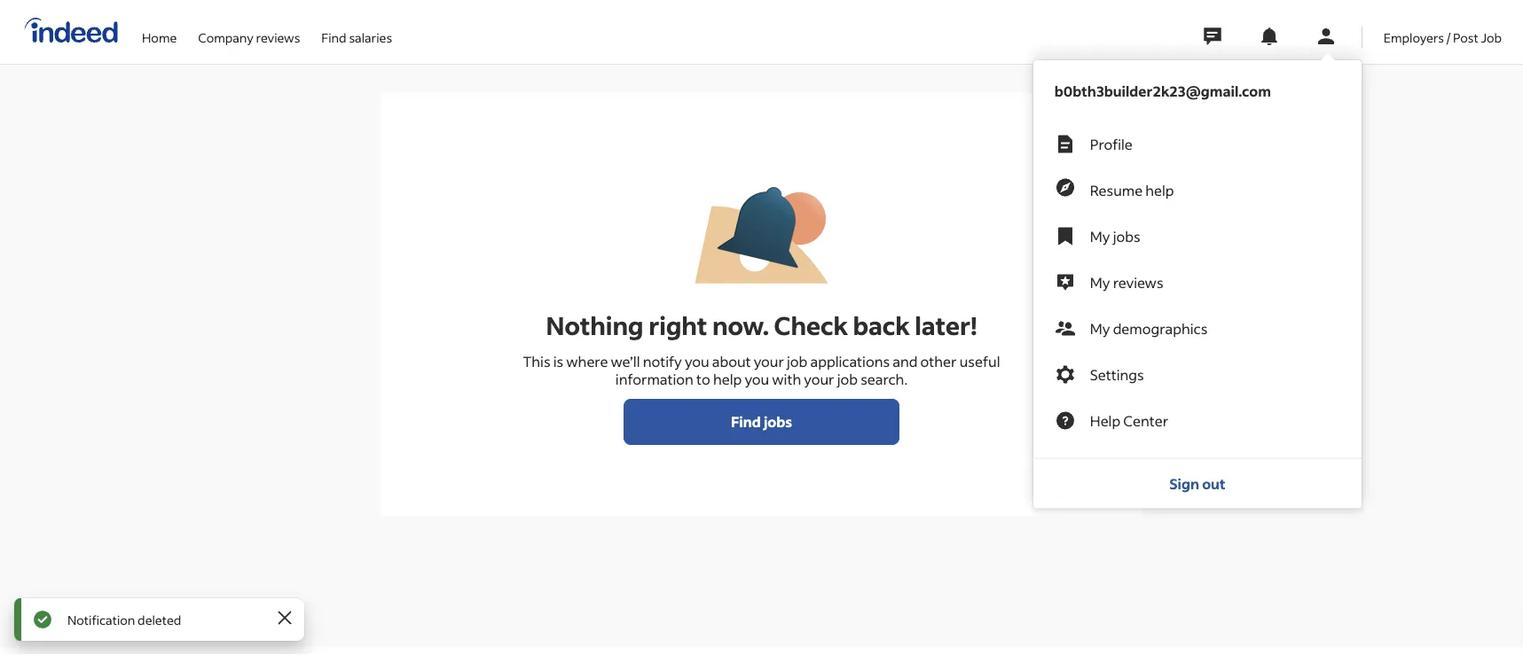 Task type: describe. For each thing, give the bounding box(es) containing it.
b0bth3builder2k23@gmail.com
[[1055, 82, 1271, 100]]

1 horizontal spatial your
[[804, 370, 834, 389]]

find for find salaries
[[321, 29, 347, 45]]

check
[[774, 310, 848, 342]]

later!
[[915, 310, 977, 342]]

help inside this is where we'll notify you about your job applications and other useful information to help you with your job search.
[[713, 370, 742, 389]]

search.
[[861, 370, 908, 389]]

reviews for company reviews
[[256, 29, 300, 45]]

find salaries
[[321, 29, 392, 45]]

this is where we'll notify you about your job applications and other useful information to help you with your job search.
[[523, 352, 1000, 389]]

resume help link
[[1033, 167, 1362, 213]]

0 horizontal spatial job
[[787, 352, 808, 370]]

my jobs
[[1090, 227, 1140, 245]]

employers
[[1384, 29, 1444, 45]]

help
[[1090, 412, 1121, 430]]

resume help
[[1090, 181, 1174, 199]]

1 horizontal spatial help
[[1146, 181, 1174, 199]]

notifications unread count 0 image
[[1259, 26, 1280, 47]]

settings link
[[1033, 352, 1362, 398]]

find jobs
[[731, 413, 792, 431]]

dismiss image
[[274, 608, 295, 629]]

1 horizontal spatial you
[[745, 370, 769, 389]]

my jobs link
[[1033, 213, 1362, 259]]

deleted
[[138, 612, 181, 628]]

we'll
[[611, 352, 640, 370]]

home link
[[142, 0, 177, 60]]

help center link
[[1033, 398, 1362, 444]]

resume
[[1090, 181, 1143, 199]]

right
[[649, 310, 707, 342]]

with
[[772, 370, 801, 389]]

now.
[[712, 310, 769, 342]]

my for my reviews
[[1090, 273, 1110, 291]]

notification deleted group
[[14, 599, 304, 641]]

jobs for my jobs
[[1113, 227, 1140, 245]]

my reviews link
[[1033, 259, 1362, 306]]

center
[[1123, 412, 1169, 430]]

useful
[[960, 352, 1000, 370]]

company reviews link
[[198, 0, 300, 60]]

to
[[696, 370, 710, 389]]

find for find jobs
[[731, 413, 761, 431]]



Task type: locate. For each thing, give the bounding box(es) containing it.
1 horizontal spatial job
[[837, 370, 858, 389]]

demographics
[[1113, 319, 1208, 338]]

0 horizontal spatial jobs
[[764, 413, 792, 431]]

job down check
[[787, 352, 808, 370]]

help
[[1146, 181, 1174, 199], [713, 370, 742, 389]]

settings
[[1090, 366, 1144, 384]]

0 vertical spatial help
[[1146, 181, 1174, 199]]

reviews up the my demographics
[[1113, 273, 1164, 291]]

help right resume
[[1146, 181, 1174, 199]]

this
[[523, 352, 551, 370]]

company reviews
[[198, 29, 300, 45]]

job
[[1481, 29, 1502, 45]]

find left salaries
[[321, 29, 347, 45]]

find
[[321, 29, 347, 45], [731, 413, 761, 431]]

information
[[616, 370, 694, 389]]

find salaries link
[[321, 0, 392, 60]]

notification deleted
[[67, 612, 181, 628]]

0 horizontal spatial help
[[713, 370, 742, 389]]

my for my jobs
[[1090, 227, 1110, 245]]

sign out link
[[1033, 459, 1362, 509]]

reviews for my reviews
[[1113, 273, 1164, 291]]

1 vertical spatial jobs
[[764, 413, 792, 431]]

1 vertical spatial reviews
[[1113, 273, 1164, 291]]

find down this is where we'll notify you about your job applications and other useful information to help you with your job search.
[[731, 413, 761, 431]]

you left with at bottom right
[[745, 370, 769, 389]]

nothing right now. check back later!
[[546, 310, 977, 342]]

my reviews
[[1090, 273, 1164, 291]]

employers / post job
[[1384, 29, 1502, 45]]

jobs for find jobs
[[764, 413, 792, 431]]

notify
[[643, 352, 682, 370]]

job
[[787, 352, 808, 370], [837, 370, 858, 389]]

jobs
[[1113, 227, 1140, 245], [764, 413, 792, 431]]

your
[[754, 352, 784, 370], [804, 370, 834, 389]]

nothing
[[546, 310, 644, 342]]

0 horizontal spatial reviews
[[256, 29, 300, 45]]

you
[[685, 352, 709, 370], [745, 370, 769, 389]]

notification
[[67, 612, 135, 628]]

my
[[1090, 227, 1110, 245], [1090, 273, 1110, 291], [1090, 319, 1110, 338]]

1 horizontal spatial find
[[731, 413, 761, 431]]

footer
[[0, 648, 1523, 656]]

sign
[[1169, 475, 1199, 493]]

3 my from the top
[[1090, 319, 1110, 338]]

messages unread count 0 image
[[1201, 19, 1224, 54]]

my down resume
[[1090, 227, 1110, 245]]

profile
[[1090, 135, 1133, 153]]

reviews right company on the left
[[256, 29, 300, 45]]

is
[[553, 352, 563, 370]]

applications
[[810, 352, 890, 370]]

1 my from the top
[[1090, 227, 1110, 245]]

1 horizontal spatial jobs
[[1113, 227, 1140, 245]]

2 my from the top
[[1090, 273, 1110, 291]]

help center
[[1090, 412, 1169, 430]]

0 horizontal spatial you
[[685, 352, 709, 370]]

jobs inside 'link'
[[1113, 227, 1140, 245]]

find inside find jobs link
[[731, 413, 761, 431]]

out
[[1202, 475, 1226, 493]]

reviews
[[256, 29, 300, 45], [1113, 273, 1164, 291]]

profile link
[[1033, 121, 1362, 167]]

employers / post job link
[[1384, 0, 1502, 60]]

2 vertical spatial my
[[1090, 319, 1110, 338]]

and
[[893, 352, 918, 370]]

find jobs link
[[624, 399, 900, 445]]

job left search.
[[837, 370, 858, 389]]

home
[[142, 29, 177, 45]]

my down my jobs
[[1090, 273, 1110, 291]]

find inside find salaries link
[[321, 29, 347, 45]]

my for my demographics
[[1090, 319, 1110, 338]]

my up settings
[[1090, 319, 1110, 338]]

/
[[1447, 29, 1451, 45]]

account image
[[1315, 26, 1337, 47]]

jobs up my reviews
[[1113, 227, 1140, 245]]

where
[[566, 352, 608, 370]]

my demographics link
[[1033, 306, 1362, 352]]

company
[[198, 29, 254, 45]]

0 vertical spatial find
[[321, 29, 347, 45]]

0 horizontal spatial find
[[321, 29, 347, 45]]

1 vertical spatial help
[[713, 370, 742, 389]]

1 horizontal spatial reviews
[[1113, 273, 1164, 291]]

0 vertical spatial reviews
[[256, 29, 300, 45]]

your right with at bottom right
[[804, 370, 834, 389]]

back
[[853, 310, 910, 342]]

1 vertical spatial find
[[731, 413, 761, 431]]

0 vertical spatial my
[[1090, 227, 1110, 245]]

jobs down with at bottom right
[[764, 413, 792, 431]]

0 horizontal spatial your
[[754, 352, 784, 370]]

other
[[921, 352, 957, 370]]

sign out
[[1169, 475, 1226, 493]]

your down nothing right now. check back later!
[[754, 352, 784, 370]]

you left about
[[685, 352, 709, 370]]

0 vertical spatial jobs
[[1113, 227, 1140, 245]]

salaries
[[349, 29, 392, 45]]

help right to at the bottom left of the page
[[713, 370, 742, 389]]

about
[[712, 352, 751, 370]]

nothing right now. check back later! main content
[[0, 0, 1523, 648]]

post
[[1453, 29, 1479, 45]]

1 vertical spatial my
[[1090, 273, 1110, 291]]

my demographics
[[1090, 319, 1208, 338]]



Task type: vqa. For each thing, say whether or not it's contained in the screenshot.
help to the right
yes



